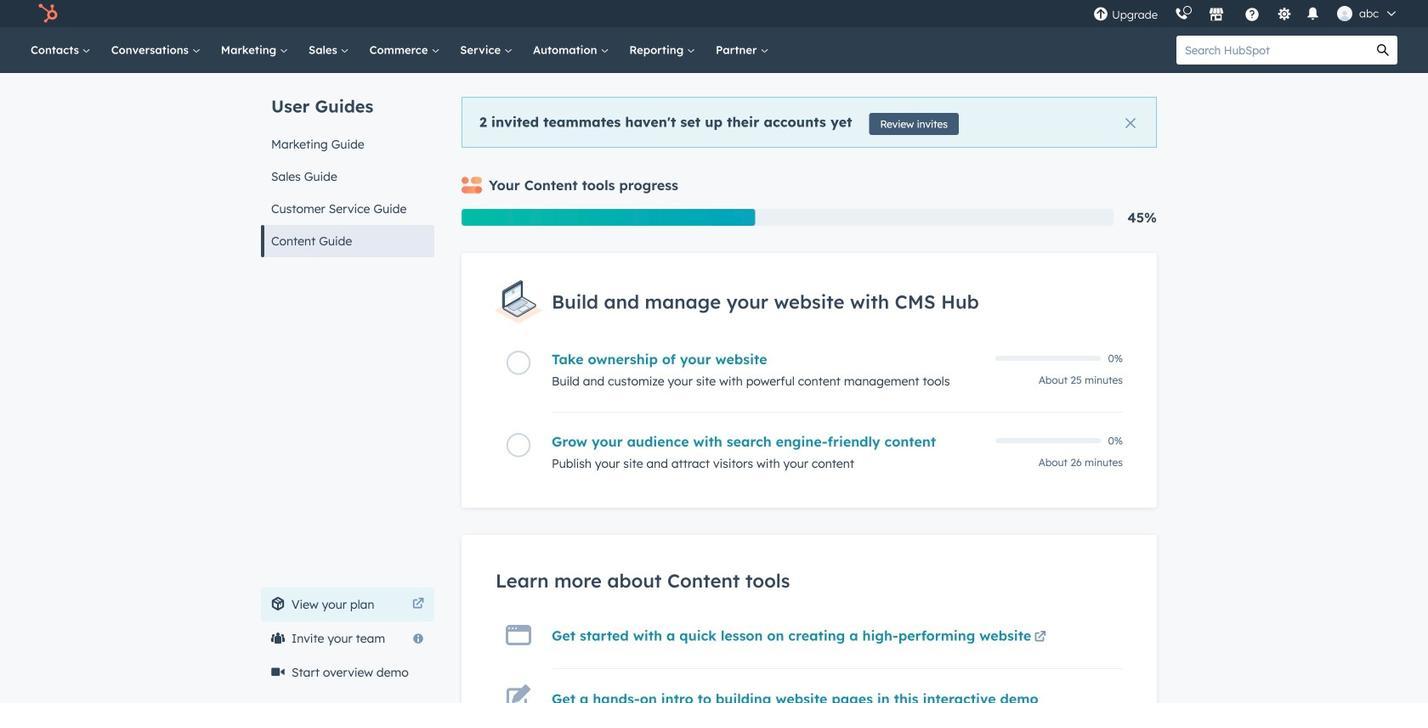 Task type: locate. For each thing, give the bounding box(es) containing it.
menu
[[1085, 0, 1408, 27]]

link opens in a new window image
[[412, 595, 424, 616], [412, 599, 424, 611]]

progress bar
[[462, 209, 755, 226]]

link opens in a new window image
[[1034, 628, 1046, 648], [1034, 632, 1046, 644]]

alert
[[462, 97, 1157, 148]]

marketplaces image
[[1209, 8, 1224, 23]]

Search HubSpot search field
[[1177, 36, 1369, 65]]

2 link opens in a new window image from the top
[[1034, 632, 1046, 644]]

user guides element
[[261, 73, 434, 258]]



Task type: describe. For each thing, give the bounding box(es) containing it.
2 link opens in a new window image from the top
[[412, 599, 424, 611]]

1 link opens in a new window image from the top
[[1034, 628, 1046, 648]]

1 link opens in a new window image from the top
[[412, 595, 424, 616]]

garebear orlando image
[[1337, 6, 1353, 21]]

close image
[[1126, 118, 1136, 128]]



Task type: vqa. For each thing, say whether or not it's contained in the screenshot.
terry turtle image
no



